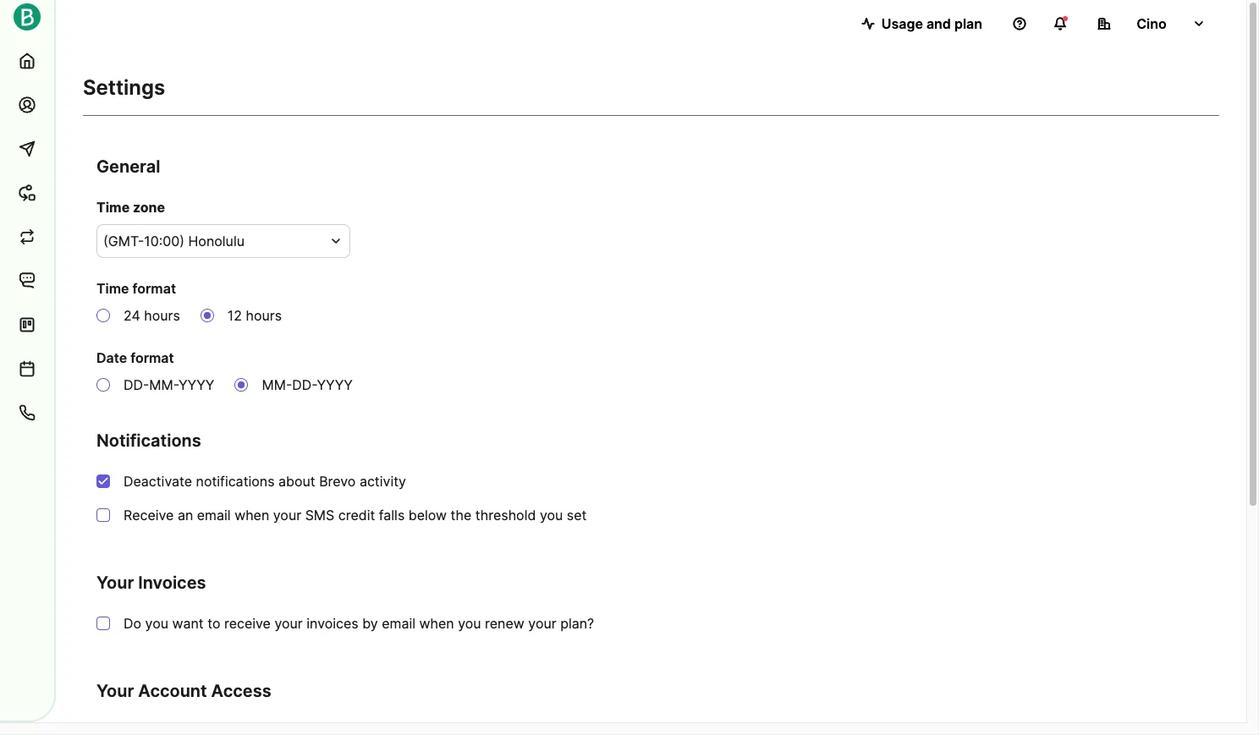 Task type: vqa. For each thing, say whether or not it's contained in the screenshot.
access
yes



Task type: locate. For each thing, give the bounding box(es) containing it.
1 time from the top
[[97, 199, 130, 216]]

0 horizontal spatial yyyy
[[179, 377, 215, 394]]

you left renew
[[458, 616, 481, 632]]

access
[[211, 682, 271, 702]]

and
[[927, 15, 952, 32]]

1 dd- from the left
[[124, 377, 149, 394]]

dd-
[[124, 377, 149, 394], [292, 377, 317, 394]]

usage
[[882, 15, 924, 32]]

time
[[97, 199, 130, 216], [97, 280, 129, 297]]

1 horizontal spatial dd-
[[292, 377, 317, 394]]

you
[[540, 507, 563, 524], [145, 616, 168, 632], [458, 616, 481, 632]]

the
[[451, 507, 472, 524]]

(gmt-10:00)  honolulu button
[[97, 224, 351, 258]]

0 vertical spatial when
[[235, 507, 269, 524]]

1 horizontal spatial you
[[458, 616, 481, 632]]

general
[[97, 157, 160, 177]]

(gmt-
[[103, 233, 144, 250]]

1 vertical spatial email
[[382, 616, 416, 632]]

1 vertical spatial your
[[97, 682, 134, 702]]

credit
[[338, 507, 375, 524]]

yyyy for mm-
[[179, 377, 215, 394]]

format for hours
[[133, 280, 176, 297]]

set
[[567, 507, 587, 524]]

format
[[133, 280, 176, 297], [131, 350, 174, 367]]

your
[[273, 507, 302, 524], [275, 616, 303, 632], [529, 616, 557, 632]]

1 horizontal spatial mm-
[[262, 377, 292, 394]]

0 horizontal spatial when
[[235, 507, 269, 524]]

0 horizontal spatial mm-
[[149, 377, 179, 394]]

date format
[[97, 350, 174, 367]]

2 horizontal spatial you
[[540, 507, 563, 524]]

12 hours
[[228, 307, 282, 324]]

your left account
[[97, 682, 134, 702]]

to
[[208, 616, 221, 632]]

2 hours from the left
[[246, 307, 282, 324]]

date
[[97, 350, 127, 367]]

1 mm- from the left
[[149, 377, 179, 394]]

zone
[[133, 199, 165, 216]]

1 vertical spatial when
[[420, 616, 454, 632]]

when down deactivate notifications about brevo activity
[[235, 507, 269, 524]]

when right by
[[420, 616, 454, 632]]

time up "24" at the left top of page
[[97, 280, 129, 297]]

below
[[409, 507, 447, 524]]

mm- down "date format"
[[149, 377, 179, 394]]

your left the plan?
[[529, 616, 557, 632]]

time zone
[[97, 199, 165, 216]]

usage and plan button
[[848, 7, 997, 41]]

you left set
[[540, 507, 563, 524]]

settings
[[83, 75, 165, 100]]

do you want to receive your invoices by email when you renew your plan?
[[124, 616, 595, 632]]

cino button
[[1085, 7, 1220, 41]]

10:00)
[[144, 233, 185, 250]]

time format
[[97, 280, 176, 297]]

0 vertical spatial your
[[97, 573, 134, 594]]

0 vertical spatial format
[[133, 280, 176, 297]]

1 vertical spatial time
[[97, 280, 129, 297]]

your right receive
[[275, 616, 303, 632]]

0 vertical spatial time
[[97, 199, 130, 216]]

1 horizontal spatial hours
[[246, 307, 282, 324]]

about
[[279, 473, 316, 490]]

your account access
[[97, 682, 271, 702]]

1 hours from the left
[[144, 307, 180, 324]]

yyyy
[[179, 377, 215, 394], [317, 377, 353, 394]]

hours right "24" at the left top of page
[[144, 307, 180, 324]]

(gmt-10:00)  honolulu
[[103, 233, 245, 250]]

2 dd- from the left
[[292, 377, 317, 394]]

format up 'dd-mm-yyyy'
[[131, 350, 174, 367]]

by
[[363, 616, 378, 632]]

time for time format
[[97, 280, 129, 297]]

0 horizontal spatial hours
[[144, 307, 180, 324]]

renew
[[485, 616, 525, 632]]

email right by
[[382, 616, 416, 632]]

want
[[172, 616, 204, 632]]

email
[[197, 507, 231, 524], [382, 616, 416, 632]]

2 your from the top
[[97, 682, 134, 702]]

1 horizontal spatial email
[[382, 616, 416, 632]]

plan?
[[561, 616, 595, 632]]

None field
[[103, 231, 323, 251]]

honolulu
[[188, 233, 245, 250]]

0 horizontal spatial dd-
[[124, 377, 149, 394]]

when
[[235, 507, 269, 524], [420, 616, 454, 632]]

mm- down 12 hours
[[262, 377, 292, 394]]

mm-
[[149, 377, 179, 394], [262, 377, 292, 394]]

1 vertical spatial format
[[131, 350, 174, 367]]

1 yyyy from the left
[[179, 377, 215, 394]]

your up do on the left bottom of page
[[97, 573, 134, 594]]

hours right the 12
[[246, 307, 282, 324]]

you right do on the left bottom of page
[[145, 616, 168, 632]]

time up (gmt-
[[97, 199, 130, 216]]

2 yyyy from the left
[[317, 377, 353, 394]]

0 vertical spatial email
[[197, 507, 231, 524]]

account
[[138, 682, 207, 702]]

format up the '24 hours'
[[133, 280, 176, 297]]

1 horizontal spatial yyyy
[[317, 377, 353, 394]]

2 time from the top
[[97, 280, 129, 297]]

1 your from the top
[[97, 573, 134, 594]]

threshold
[[476, 507, 536, 524]]

your
[[97, 573, 134, 594], [97, 682, 134, 702]]

email right the an
[[197, 507, 231, 524]]

hours
[[144, 307, 180, 324], [246, 307, 282, 324]]

0 horizontal spatial email
[[197, 507, 231, 524]]



Task type: describe. For each thing, give the bounding box(es) containing it.
receive an email when your sms credit falls below the threshold you set
[[124, 507, 587, 524]]

mm-dd-yyyy
[[262, 377, 353, 394]]

receive
[[224, 616, 271, 632]]

time for time zone
[[97, 199, 130, 216]]

24
[[124, 307, 140, 324]]

your invoices
[[97, 573, 206, 594]]

yyyy for dd-
[[317, 377, 353, 394]]

brevo
[[319, 473, 356, 490]]

hours for 24 hours
[[144, 307, 180, 324]]

1 horizontal spatial when
[[420, 616, 454, 632]]

invoices
[[307, 616, 359, 632]]

dd-mm-yyyy
[[124, 377, 215, 394]]

notifications
[[196, 473, 275, 490]]

falls
[[379, 507, 405, 524]]

receive
[[124, 507, 174, 524]]

format for mm-
[[131, 350, 174, 367]]

plan
[[955, 15, 983, 32]]

activity
[[360, 473, 406, 490]]

none field inside (gmt-10:00)  honolulu popup button
[[103, 231, 323, 251]]

invoices
[[138, 573, 206, 594]]

12
[[228, 307, 242, 324]]

an
[[178, 507, 193, 524]]

usage and plan
[[882, 15, 983, 32]]

2 mm- from the left
[[262, 377, 292, 394]]

hours for 12 hours
[[246, 307, 282, 324]]

notifications
[[97, 431, 201, 451]]

cino
[[1137, 15, 1167, 32]]

0 horizontal spatial you
[[145, 616, 168, 632]]

your left sms
[[273, 507, 302, 524]]

your for your invoices
[[97, 573, 134, 594]]

do
[[124, 616, 141, 632]]

deactivate notifications about brevo activity
[[124, 473, 406, 490]]

24 hours
[[124, 307, 180, 324]]

sms
[[305, 507, 335, 524]]

your for your account access
[[97, 682, 134, 702]]

deactivate
[[124, 473, 192, 490]]



